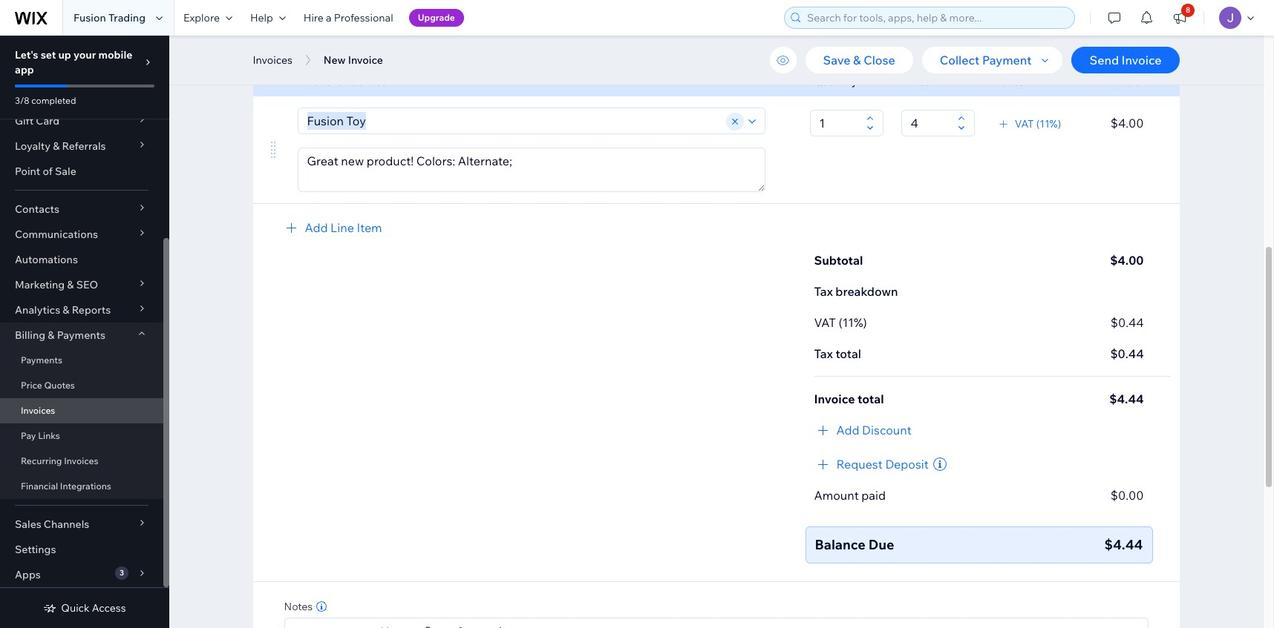 Task type: locate. For each thing, give the bounding box(es) containing it.
marketing & seo button
[[0, 272, 163, 298]]

2 $4.00 from the top
[[1110, 253, 1144, 268]]

gift
[[15, 114, 34, 128]]

& right loyalty
[[53, 140, 60, 153]]

price down save & close button
[[905, 75, 930, 88]]

subtotal
[[814, 253, 863, 268]]

1 vertical spatial price
[[21, 380, 42, 391]]

product
[[296, 75, 335, 88]]

1 vertical spatial vat
[[814, 316, 836, 330]]

vat (11%) up tax total
[[814, 316, 867, 330]]

0 vertical spatial total
[[836, 347, 861, 362]]

app
[[15, 63, 34, 76]]

sales channels
[[15, 518, 89, 532]]

invoices up pay links
[[21, 405, 55, 417]]

add for add line item
[[305, 221, 328, 235]]

1 horizontal spatial vat (11%)
[[1015, 117, 1061, 131]]

integrations
[[60, 481, 111, 492]]

contacts
[[15, 203, 59, 216]]

& right save
[[853, 53, 861, 68]]

line
[[1097, 75, 1117, 88], [330, 221, 354, 235]]

recurring invoices link
[[0, 449, 163, 474]]

8 button
[[1163, 0, 1196, 36]]

vat down "taxes"
[[1015, 117, 1034, 131]]

add
[[305, 221, 328, 235], [836, 423, 859, 438]]

& left the reports
[[63, 304, 69, 317]]

1 vertical spatial $4.00
[[1110, 253, 1144, 268]]

& for analytics
[[63, 304, 69, 317]]

total
[[836, 347, 861, 362], [858, 392, 884, 407]]

0 vertical spatial invoices
[[253, 53, 292, 67]]

1 vertical spatial vat (11%)
[[814, 316, 867, 330]]

& for billing
[[48, 329, 55, 342]]

Search for tools, apps, help & more... field
[[803, 7, 1070, 28]]

let's
[[15, 48, 38, 62]]

invoices down pay links link
[[64, 456, 98, 467]]

access
[[92, 602, 126, 616]]

0 horizontal spatial invoice
[[348, 53, 383, 67]]

settings link
[[0, 538, 163, 563]]

0 vertical spatial add
[[305, 221, 328, 235]]

loyalty
[[15, 140, 50, 153]]

2 tax from the top
[[814, 347, 833, 362]]

$4.44 for invoice total
[[1110, 392, 1144, 407]]

invoices for invoices link
[[21, 405, 55, 417]]

total up invoice total
[[836, 347, 861, 362]]

invoice inside button
[[1122, 53, 1162, 68]]

upgrade
[[418, 12, 455, 23]]

card
[[36, 114, 60, 128]]

line down the send
[[1097, 75, 1117, 88]]

2 horizontal spatial invoice
[[1122, 53, 1162, 68]]

tax down subtotal
[[814, 284, 833, 299]]

invoice
[[1122, 53, 1162, 68], [348, 53, 383, 67], [814, 392, 855, 407]]

let's set up your mobile app
[[15, 48, 132, 76]]

fusion
[[74, 11, 106, 25]]

billing & payments
[[15, 329, 105, 342]]

price inside sidebar element
[[21, 380, 42, 391]]

sale
[[55, 165, 76, 178]]

1 vertical spatial invoices
[[21, 405, 55, 417]]

quick access
[[61, 602, 126, 616]]

$0.00
[[1111, 489, 1144, 503]]

invoices down help button
[[253, 53, 292, 67]]

1 horizontal spatial (11%)
[[1036, 117, 1061, 131]]

new invoice
[[324, 53, 383, 67]]

line left item
[[330, 221, 354, 235]]

point of sale link
[[0, 159, 163, 184]]

0 vertical spatial $4.44
[[1110, 392, 1144, 407]]

Write a description text field
[[298, 148, 764, 192]]

upgrade button
[[409, 9, 464, 27]]

2 $0.44 from the top
[[1110, 347, 1144, 362]]

total up add discount
[[858, 392, 884, 407]]

of
[[43, 165, 53, 178]]

tax for tax breakdown
[[814, 284, 833, 299]]

vat
[[1015, 117, 1034, 131], [814, 316, 836, 330]]

balance due
[[815, 537, 894, 554]]

invoices link
[[0, 399, 163, 424]]

invoice up add discount "button"
[[814, 392, 855, 407]]

vat (11%) down "taxes"
[[1015, 117, 1061, 131]]

analytics & reports button
[[0, 298, 163, 323]]

invoices for invoices button
[[253, 53, 292, 67]]

amount
[[814, 489, 859, 503]]

1 horizontal spatial price
[[905, 75, 930, 88]]

1 vertical spatial add
[[836, 423, 859, 438]]

1 horizontal spatial invoices
[[64, 456, 98, 467]]

0 horizontal spatial line
[[330, 221, 354, 235]]

0 horizontal spatial invoices
[[21, 405, 55, 417]]

0 vertical spatial payments
[[57, 329, 105, 342]]

2 horizontal spatial invoices
[[253, 53, 292, 67]]

sales
[[15, 518, 41, 532]]

add down invoice total
[[836, 423, 859, 438]]

vat (11%)
[[1015, 117, 1061, 131], [814, 316, 867, 330]]

professional
[[334, 11, 393, 25]]

invoice total
[[814, 392, 884, 407]]

total
[[1120, 75, 1144, 88]]

0 vertical spatial line
[[1097, 75, 1117, 88]]

balance
[[815, 537, 866, 554]]

& inside button
[[853, 53, 861, 68]]

deposit
[[885, 457, 929, 472]]

0 horizontal spatial vat
[[814, 316, 836, 330]]

1 vertical spatial (11%)
[[839, 316, 867, 330]]

& for loyalty
[[53, 140, 60, 153]]

1 vertical spatial tax
[[814, 347, 833, 362]]

add inside "button"
[[836, 423, 859, 438]]

your
[[73, 48, 96, 62]]

payments up price quotes
[[21, 355, 62, 366]]

& left seo
[[67, 278, 74, 292]]

billing & payments button
[[0, 323, 163, 348]]

0 horizontal spatial add
[[305, 221, 328, 235]]

0 vertical spatial price
[[905, 75, 930, 88]]

add discount button
[[814, 422, 920, 440]]

1 horizontal spatial add
[[836, 423, 859, 438]]

vat up tax total
[[814, 316, 836, 330]]

1 tax from the top
[[814, 284, 833, 299]]

product or service
[[296, 75, 387, 88]]

0 vertical spatial $4.00
[[1111, 116, 1144, 131]]

None text field
[[815, 111, 862, 136], [906, 111, 953, 136], [815, 111, 862, 136], [906, 111, 953, 136]]

& right billing
[[48, 329, 55, 342]]

1 vertical spatial total
[[858, 392, 884, 407]]

completed
[[31, 95, 76, 106]]

price left the quotes
[[21, 380, 42, 391]]

gift card
[[15, 114, 60, 128]]

$4.44 for balance due
[[1104, 537, 1143, 554]]

tax total
[[814, 347, 861, 362]]

mobile
[[98, 48, 132, 62]]

& for marketing
[[67, 278, 74, 292]]

tax breakdown
[[814, 284, 898, 299]]

0 horizontal spatial price
[[21, 380, 42, 391]]

add left item
[[305, 221, 328, 235]]

invoice inside button
[[348, 53, 383, 67]]

$0.44
[[1111, 316, 1144, 330], [1110, 347, 1144, 362]]

price for price
[[905, 75, 930, 88]]

& inside popup button
[[63, 304, 69, 317]]

send
[[1090, 53, 1119, 68]]

add inside button
[[305, 221, 328, 235]]

2 vertical spatial invoices
[[64, 456, 98, 467]]

collect payment button
[[922, 47, 1063, 74]]

tax up invoice total
[[814, 347, 833, 362]]

billing
[[15, 329, 45, 342]]

add line item
[[305, 221, 382, 235]]

invoice for send invoice
[[1122, 53, 1162, 68]]

analytics
[[15, 304, 60, 317]]

0 vertical spatial tax
[[814, 284, 833, 299]]

price for price quotes
[[21, 380, 42, 391]]

request
[[836, 457, 883, 472]]

invoices inside button
[[253, 53, 292, 67]]

1 $0.44 from the top
[[1111, 316, 1144, 330]]

0 vertical spatial (11%)
[[1036, 117, 1061, 131]]

$4.00
[[1111, 116, 1144, 131], [1110, 253, 1144, 268]]

0 vertical spatial vat
[[1015, 117, 1034, 131]]

price
[[905, 75, 930, 88], [21, 380, 42, 391]]

explore
[[183, 11, 220, 25]]

payments down "analytics & reports" popup button
[[57, 329, 105, 342]]

0 vertical spatial $0.44
[[1111, 316, 1144, 330]]

set
[[41, 48, 56, 62]]

1 vertical spatial $4.44
[[1104, 537, 1143, 554]]

point of sale
[[15, 165, 76, 178]]

payments inside popup button
[[57, 329, 105, 342]]

send invoice button
[[1072, 47, 1179, 74]]

hire a professional link
[[295, 0, 402, 36]]

financial
[[21, 481, 58, 492]]

1 vertical spatial line
[[330, 221, 354, 235]]

0 vertical spatial vat (11%)
[[1015, 117, 1061, 131]]

help button
[[241, 0, 295, 36]]

invoice up service
[[348, 53, 383, 67]]

hire a professional
[[304, 11, 393, 25]]

invoices
[[253, 53, 292, 67], [21, 405, 55, 417], [64, 456, 98, 467]]

tax
[[814, 284, 833, 299], [814, 347, 833, 362]]

& inside dropdown button
[[53, 140, 60, 153]]

up
[[58, 48, 71, 62]]

invoice up total
[[1122, 53, 1162, 68]]

1 vertical spatial $0.44
[[1110, 347, 1144, 362]]



Task type: vqa. For each thing, say whether or not it's contained in the screenshot.
topmost 'Tax'
yes



Task type: describe. For each thing, give the bounding box(es) containing it.
marketing & seo
[[15, 278, 98, 292]]

$0.44 for tax total
[[1110, 347, 1144, 362]]

sales channels button
[[0, 512, 163, 538]]

close
[[864, 53, 895, 68]]

collect
[[940, 53, 980, 68]]

taxes
[[997, 75, 1024, 88]]

save & close
[[823, 53, 895, 68]]

Give this invoice a title, e.g., Clothing Purchases or Website Redesign. field
[[289, 22, 987, 48]]

links
[[38, 431, 60, 442]]

gift card button
[[0, 108, 163, 134]]

$0.44 for vat (11%)
[[1111, 316, 1144, 330]]

save
[[823, 53, 850, 68]]

paid
[[861, 489, 886, 503]]

loyalty & referrals button
[[0, 134, 163, 159]]

0 horizontal spatial vat (11%)
[[814, 316, 867, 330]]

1 horizontal spatial line
[[1097, 75, 1117, 88]]

payments link
[[0, 348, 163, 373]]

3
[[120, 569, 124, 578]]

or
[[338, 75, 348, 88]]

quick
[[61, 602, 90, 616]]

1 horizontal spatial invoice
[[814, 392, 855, 407]]

3/8 completed
[[15, 95, 76, 106]]

help
[[250, 11, 273, 25]]

invoice for new invoice
[[348, 53, 383, 67]]

request deposit
[[836, 457, 929, 472]]

fusion trading
[[74, 11, 146, 25]]

8
[[1186, 5, 1190, 15]]

collect payment
[[940, 53, 1032, 68]]

automations
[[15, 253, 78, 267]]

1 $4.00 from the top
[[1111, 116, 1144, 131]]

send invoice
[[1090, 53, 1162, 68]]

due
[[869, 537, 894, 554]]

seo
[[76, 278, 98, 292]]

apps
[[15, 569, 41, 582]]

recurring invoices
[[21, 456, 98, 467]]

pay links
[[21, 431, 60, 442]]

quantity
[[814, 75, 857, 88]]

request deposit button
[[814, 456, 931, 474]]

Add an item field
[[303, 108, 724, 134]]

communications
[[15, 228, 98, 241]]

1 horizontal spatial vat
[[1015, 117, 1034, 131]]

notes
[[284, 601, 313, 614]]

3/8
[[15, 95, 29, 106]]

new
[[324, 53, 346, 67]]

quick access button
[[43, 602, 126, 616]]

price quotes link
[[0, 373, 163, 399]]

tax for tax total
[[814, 347, 833, 362]]

pay links link
[[0, 424, 163, 449]]

& for save
[[853, 53, 861, 68]]

vat (11%) button
[[997, 117, 1061, 131]]

line total
[[1097, 75, 1144, 88]]

financial integrations link
[[0, 474, 163, 500]]

total for invoice total
[[858, 392, 884, 407]]

reports
[[72, 304, 111, 317]]

add line item button
[[283, 219, 382, 237]]

quotes
[[44, 380, 75, 391]]

marketing
[[15, 278, 65, 292]]

sidebar element
[[0, 0, 169, 629]]

analytics & reports
[[15, 304, 111, 317]]

a
[[326, 11, 332, 25]]

total for tax total
[[836, 347, 861, 362]]

contacts button
[[0, 197, 163, 222]]

channels
[[44, 518, 89, 532]]

1 vertical spatial payments
[[21, 355, 62, 366]]

service
[[350, 75, 387, 88]]

breakdown
[[836, 284, 898, 299]]

0 horizontal spatial (11%)
[[839, 316, 867, 330]]

financial integrations
[[21, 481, 111, 492]]

new invoice button
[[316, 49, 390, 71]]

point
[[15, 165, 40, 178]]

save & close button
[[805, 47, 913, 74]]

payment
[[982, 53, 1032, 68]]

price quotes
[[21, 380, 75, 391]]

communications button
[[0, 222, 163, 247]]

line inside button
[[330, 221, 354, 235]]

invoices button
[[245, 49, 300, 71]]

hire
[[304, 11, 324, 25]]

recurring
[[21, 456, 62, 467]]

add for add discount
[[836, 423, 859, 438]]



